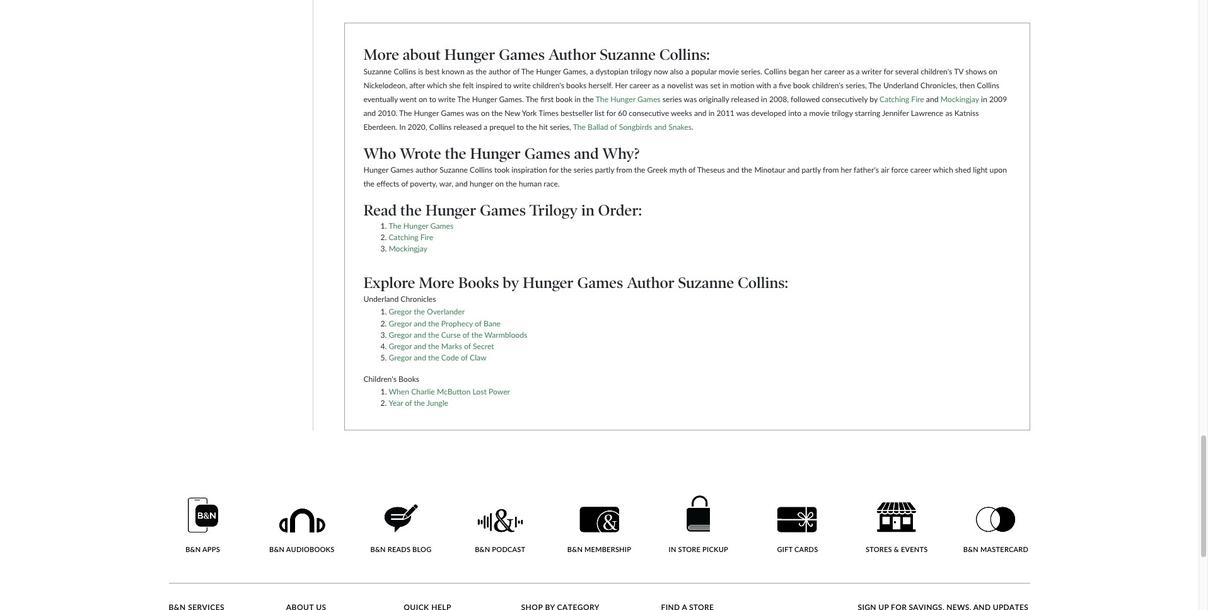 Task type: locate. For each thing, give the bounding box(es) containing it.
father's
[[854, 165, 879, 175]]

more up the nickelodeon,
[[364, 46, 399, 64]]

1 horizontal spatial to
[[505, 81, 512, 90]]

0 horizontal spatial mockingjay
[[389, 244, 427, 254]]

5 b&n from the left
[[568, 546, 583, 554]]

on right went
[[419, 94, 427, 104]]

mockingjay link up katniss
[[941, 94, 980, 104]]

from left the father's
[[823, 165, 839, 175]]

mockingjay inside read the hunger games trilogy in order: the hunger games catching fire mockingjay
[[389, 244, 427, 254]]

0 horizontal spatial underland
[[364, 295, 399, 304]]

the hunger games link
[[596, 94, 661, 104], [389, 221, 454, 231]]

apps
[[202, 546, 220, 554]]

0 vertical spatial catching fire link
[[880, 94, 924, 104]]

by up warmbloods
[[503, 273, 519, 292]]

mockingjay link
[[941, 94, 980, 104], [389, 244, 427, 254]]

known
[[442, 67, 465, 76]]

to inside in 2009 and 2010. the hunger games was on the new york times bestseller list for 60 consecutive weeks and in 2011 was developed into a movie trilogy starring jennifer lawrence as katniss eberdeen. in 2020, collins released a prequel to the hit series,
[[517, 122, 524, 132]]

b&n for b&n podcast
[[475, 546, 490, 554]]

1 horizontal spatial which
[[933, 165, 953, 175]]

1 vertical spatial author
[[627, 273, 675, 292]]

movie inside in 2009 and 2010. the hunger games was on the new york times bestseller list for 60 consecutive weeks and in 2011 was developed into a movie trilogy starring jennifer lawrence as katniss eberdeen. in 2020, collins released a prequel to the hit series,
[[809, 108, 830, 118]]

games
[[499, 46, 545, 64], [638, 94, 661, 104], [441, 108, 464, 118], [525, 144, 571, 162], [391, 165, 414, 175], [480, 201, 526, 220], [431, 221, 454, 231], [577, 273, 623, 292]]

partly right the minotaur on the right top
[[802, 165, 821, 175]]

write down she
[[438, 94, 456, 104]]

collins inside who wrote the hunger games and why? hunger games author suzanne collins took inspiration for the series partly from the greek myth of theseus and the minotaur and partly from her father's air force career which shed light upon the effects of poverty, war, and hunger on the human race.
[[470, 165, 492, 175]]

1 vertical spatial which
[[933, 165, 953, 175]]

in down with
[[761, 94, 767, 104]]

0 vertical spatial to
[[505, 81, 512, 90]]

greek
[[647, 165, 668, 175]]

children's books when charlie mcbutton lost power year of the jungle
[[364, 374, 510, 408]]

more inside the explore more books by hunger games author suzanne collins: underland chronicles gregor the overlander gregor and the prophecy of bane gregor and the curse of the warmbloods gregor and the marks of secret gregor and the code of claw
[[419, 273, 455, 292]]

released left prequel on the top of page
[[454, 122, 482, 132]]

as
[[467, 67, 474, 76], [847, 67, 854, 76], [653, 81, 660, 90], [946, 108, 953, 118]]

the left greek
[[634, 165, 645, 175]]

eberdeen.
[[364, 122, 397, 132]]

trilogy down consecutively
[[832, 108, 853, 118]]

catching fire link up jennifer
[[880, 94, 924, 104]]

the inside children's books when charlie mcbutton lost power year of the jungle
[[414, 399, 425, 408]]

mockingjay link up explore
[[389, 244, 427, 254]]

3 b&n from the left
[[371, 546, 386, 554]]

2010.
[[378, 108, 398, 118]]

series
[[663, 94, 682, 104], [574, 165, 593, 175]]

catching
[[880, 94, 910, 104], [389, 233, 419, 242]]

1 horizontal spatial mockingjay link
[[941, 94, 980, 104]]

0 horizontal spatial fire
[[421, 233, 433, 242]]

1 vertical spatial books
[[399, 374, 420, 384]]

in right set
[[723, 81, 729, 90]]

originally
[[699, 94, 729, 104]]

b&n apps
[[186, 546, 220, 554]]

1 horizontal spatial author
[[489, 67, 511, 76]]

mockingjay up katniss
[[941, 94, 980, 104]]

2011
[[717, 108, 735, 118]]

movie down followed
[[809, 108, 830, 118]]

was right 2011
[[736, 108, 750, 118]]

the inside read the hunger games trilogy in order: the hunger games catching fire mockingjay
[[389, 221, 402, 231]]

began
[[789, 67, 809, 76]]

times
[[539, 108, 559, 118]]

which left shed
[[933, 165, 953, 175]]

1 vertical spatial underland
[[364, 295, 399, 304]]

b&n left reads
[[371, 546, 386, 554]]

2 vertical spatial career
[[911, 165, 932, 175]]

0 vertical spatial her
[[811, 67, 822, 76]]

fire
[[912, 94, 924, 104], [421, 233, 433, 242]]

of inside children's books when charlie mcbutton lost power year of the jungle
[[405, 399, 412, 408]]

0 vertical spatial author
[[489, 67, 511, 76]]

b&n mastercard link
[[962, 507, 1030, 554]]

1 horizontal spatial trilogy
[[832, 108, 853, 118]]

now
[[654, 67, 668, 76]]

0 vertical spatial trilogy
[[631, 67, 652, 76]]

gregor
[[389, 307, 412, 317], [389, 319, 412, 328], [389, 330, 412, 340], [389, 342, 412, 351], [389, 353, 412, 363]]

0 horizontal spatial catching
[[389, 233, 419, 242]]

the
[[476, 67, 487, 76], [583, 94, 594, 104], [492, 108, 503, 118], [526, 122, 537, 132], [445, 144, 467, 162], [561, 165, 572, 175], [634, 165, 645, 175], [742, 165, 753, 175], [364, 179, 375, 189], [506, 179, 517, 189], [400, 201, 422, 220], [414, 307, 425, 317], [428, 319, 439, 328], [428, 330, 439, 340], [472, 330, 483, 340], [428, 342, 439, 351], [428, 353, 439, 363], [414, 399, 425, 408]]

b&n left audiobooks
[[269, 546, 285, 554]]

in
[[399, 122, 406, 132]]

york
[[522, 108, 537, 118]]

1 vertical spatial for
[[607, 108, 616, 118]]

series, right hit
[[550, 122, 571, 132]]

tv
[[954, 67, 964, 76]]

for inside suzanne collins is best known as the author of the hunger games, a dystopian trilogy now also a popular movie series. collins began her career as a writer for several children's tv shows on nickelodeon, after which she felt inspired to write children's books herself. her career as a novelist was set in motion with a five book children's series, the underland chronicles, then collins eventually went on to write the hunger games. the first book in the
[[884, 67, 893, 76]]

on down 'took'
[[495, 179, 504, 189]]

write
[[513, 81, 531, 90], [438, 94, 456, 104]]

as down now
[[653, 81, 660, 90]]

the down read
[[389, 221, 402, 231]]

gregor and the code of claw link
[[389, 353, 487, 363]]

in
[[723, 81, 729, 90], [575, 94, 581, 104], [761, 94, 767, 104], [981, 94, 988, 104], [709, 108, 715, 118], [582, 201, 595, 220]]

career inside who wrote the hunger games and why? hunger games author suzanne collins took inspiration for the series partly from the greek myth of theseus and the minotaur and partly from her father's air force career which shed light upon the effects of poverty, war, and hunger on the human race.
[[911, 165, 932, 175]]

2 b&n from the left
[[269, 546, 285, 554]]

year of the jungle link
[[389, 399, 448, 408]]

by
[[870, 94, 878, 104], [503, 273, 519, 292]]

0 horizontal spatial catching fire link
[[389, 233, 433, 242]]

1 horizontal spatial write
[[513, 81, 531, 90]]

write up games.
[[513, 81, 531, 90]]

60
[[618, 108, 627, 118]]

theseus
[[697, 165, 725, 175]]

as inside in 2009 and 2010. the hunger games was on the new york times bestseller list for 60 consecutive weeks and in 2011 was developed into a movie trilogy starring jennifer lawrence as katniss eberdeen. in 2020, collins released a prequel to the hit series,
[[946, 108, 953, 118]]

0 vertical spatial book
[[793, 81, 810, 90]]

fire up lawrence
[[912, 94, 924, 104]]

trilogy left now
[[631, 67, 652, 76]]

b&n for b&n mastercard
[[964, 546, 979, 554]]

underland inside the explore more books by hunger games author suzanne collins: underland chronicles gregor the overlander gregor and the prophecy of bane gregor and the curse of the warmbloods gregor and the marks of secret gregor and the code of claw
[[364, 295, 399, 304]]

0 horizontal spatial movie
[[719, 67, 739, 76]]

0 horizontal spatial mockingjay link
[[389, 244, 427, 254]]

1 b&n from the left
[[186, 546, 201, 554]]

0 horizontal spatial from
[[616, 165, 632, 175]]

0 horizontal spatial series,
[[550, 122, 571, 132]]

children's up chronicles,
[[921, 67, 953, 76]]

the down charlie
[[414, 399, 425, 408]]

0 horizontal spatial partly
[[595, 165, 614, 175]]

2 horizontal spatial to
[[517, 122, 524, 132]]

the down the felt
[[457, 94, 470, 104]]

0 vertical spatial fire
[[912, 94, 924, 104]]

hunger
[[470, 179, 493, 189]]

in store pickup link
[[665, 496, 733, 554]]

1 vertical spatial career
[[630, 81, 651, 90]]

1 vertical spatial catching
[[389, 233, 419, 242]]

author inside suzanne collins is best known as the author of the hunger games, a dystopian trilogy now also a popular movie series. collins began her career as a writer for several children's tv shows on nickelodeon, after which she felt inspired to write children's books herself. her career as a novelist was set in motion with a five book children's series, the underland chronicles, then collins eventually went on to write the hunger games. the first book in the
[[489, 67, 511, 76]]

0 horizontal spatial for
[[549, 165, 559, 175]]

author up inspired
[[489, 67, 511, 76]]

on up prequel on the top of page
[[481, 108, 490, 118]]

0 vertical spatial more
[[364, 46, 399, 64]]

in inside read the hunger games trilogy in order: the hunger games catching fire mockingjay
[[582, 201, 595, 220]]

power
[[489, 387, 510, 396]]

shows
[[966, 67, 987, 76]]

was
[[695, 81, 709, 90], [684, 94, 697, 104], [466, 108, 479, 118], [736, 108, 750, 118]]

five
[[779, 81, 791, 90]]

1 horizontal spatial books
[[458, 273, 499, 292]]

0 vertical spatial mockingjay
[[941, 94, 980, 104]]

the inside read the hunger games trilogy in order: the hunger games catching fire mockingjay
[[400, 201, 422, 220]]

released down the motion
[[731, 94, 759, 104]]

on
[[989, 67, 998, 76], [419, 94, 427, 104], [481, 108, 490, 118], [495, 179, 504, 189]]

in
[[669, 546, 677, 554]]

explore more books by hunger games author suzanne collins: underland chronicles gregor the overlander gregor and the prophecy of bane gregor and the curse of the warmbloods gregor and the marks of secret gregor and the code of claw
[[364, 273, 788, 363]]

in left the order:
[[582, 201, 595, 220]]

0 vertical spatial collins:
[[660, 46, 710, 64]]

a left writer
[[856, 67, 860, 76]]

the down chronicles at top
[[414, 307, 425, 317]]

0 vertical spatial series,
[[846, 81, 867, 90]]

children's up first
[[533, 81, 564, 90]]

1 horizontal spatial her
[[841, 165, 852, 175]]

0 vertical spatial underland
[[884, 81, 919, 90]]

1 horizontal spatial from
[[823, 165, 839, 175]]

2 vertical spatial to
[[517, 122, 524, 132]]

the right inspiration
[[561, 165, 572, 175]]

more up chronicles at top
[[419, 273, 455, 292]]

1 vertical spatial series,
[[550, 122, 571, 132]]

underland down several
[[884, 81, 919, 90]]

book
[[793, 81, 810, 90], [556, 94, 573, 104]]

career right her
[[630, 81, 651, 90]]

0 horizontal spatial author
[[416, 165, 438, 175]]

which down best in the left of the page
[[427, 81, 447, 90]]

0 horizontal spatial write
[[438, 94, 456, 104]]

book right first
[[556, 94, 573, 104]]

author
[[549, 46, 596, 64], [627, 273, 675, 292]]

1 partly from the left
[[595, 165, 614, 175]]

0 horizontal spatial series
[[574, 165, 593, 175]]

bestseller
[[561, 108, 593, 118]]

several
[[895, 67, 919, 76]]

1 vertical spatial more
[[419, 273, 455, 292]]

b&n left membership
[[568, 546, 583, 554]]

the hunger games link up 60
[[596, 94, 661, 104]]

movie inside suzanne collins is best known as the author of the hunger games, a dystopian trilogy now also a popular movie series. collins began her career as a writer for several children's tv shows on nickelodeon, after which she felt inspired to write children's books herself. her career as a novelist was set in motion with a five book children's series, the underland chronicles, then collins eventually went on to write the hunger games. the first book in the
[[719, 67, 739, 76]]

the down poverty,
[[400, 201, 422, 220]]

gregor and the curse of the warmbloods link
[[389, 330, 528, 340]]

1 horizontal spatial movie
[[809, 108, 830, 118]]

b&n left the apps in the left of the page
[[186, 546, 201, 554]]

2 horizontal spatial children's
[[921, 67, 953, 76]]

0 horizontal spatial which
[[427, 81, 447, 90]]

catching fire link down read
[[389, 233, 433, 242]]

by inside the explore more books by hunger games author suzanne collins: underland chronicles gregor the overlander gregor and the prophecy of bane gregor and the curse of the warmbloods gregor and the marks of secret gregor and the code of claw
[[503, 273, 519, 292]]

of right ballad at the top of the page
[[610, 122, 617, 132]]

about
[[403, 46, 441, 64]]

prophecy
[[441, 319, 473, 328]]

released inside in 2009 and 2010. the hunger games was on the new york times bestseller list for 60 consecutive weeks and in 2011 was developed into a movie trilogy starring jennifer lawrence as katniss eberdeen. in 2020, collins released a prequel to the hit series,
[[454, 122, 482, 132]]

suzanne inside who wrote the hunger games and why? hunger games author suzanne collins took inspiration for the series partly from the greek myth of theseus and the minotaur and partly from her father's air force career which shed light upon the effects of poverty, war, and hunger on the human race.
[[440, 165, 468, 175]]

4 b&n from the left
[[475, 546, 490, 554]]

0 vertical spatial for
[[884, 67, 893, 76]]

1 vertical spatial book
[[556, 94, 573, 104]]

catching up jennifer
[[880, 94, 910, 104]]

series down novelist
[[663, 94, 682, 104]]

1 horizontal spatial by
[[870, 94, 878, 104]]

collins up 2009
[[977, 81, 1000, 90]]

for right writer
[[884, 67, 893, 76]]

b&n reads blog link
[[367, 505, 435, 554]]

charlie
[[411, 387, 435, 396]]

b&n left mastercard
[[964, 546, 979, 554]]

1 horizontal spatial career
[[824, 67, 845, 76]]

0 vertical spatial released
[[731, 94, 759, 104]]

6 b&n from the left
[[964, 546, 979, 554]]

1 vertical spatial the hunger games link
[[389, 221, 454, 231]]

of left bane
[[475, 319, 482, 328]]

b&n membership link
[[565, 507, 634, 554]]

1 vertical spatial released
[[454, 122, 482, 132]]

the up 'gregor and the marks of secret' link
[[428, 330, 439, 340]]

from down why?
[[616, 165, 632, 175]]

overlander
[[427, 307, 465, 317]]

hunger inside in 2009 and 2010. the hunger games was on the new york times bestseller list for 60 consecutive weeks and in 2011 was developed into a movie trilogy starring jennifer lawrence as katniss eberdeen. in 2020, collins released a prequel to the hit series,
[[414, 108, 439, 118]]

1 horizontal spatial catching fire link
[[880, 94, 924, 104]]

myth
[[670, 165, 687, 175]]

2 partly from the left
[[802, 165, 821, 175]]

0 vertical spatial catching
[[880, 94, 910, 104]]

the up inspired
[[476, 67, 487, 76]]

to down new
[[517, 122, 524, 132]]

2 horizontal spatial career
[[911, 165, 932, 175]]

1 horizontal spatial series,
[[846, 81, 867, 90]]

is
[[418, 67, 423, 76]]

series down ballad at the top of the page
[[574, 165, 593, 175]]

0 vertical spatial career
[[824, 67, 845, 76]]

fire down poverty,
[[421, 233, 433, 242]]

0 horizontal spatial collins:
[[660, 46, 710, 64]]

her left the father's
[[841, 165, 852, 175]]

the inside in 2009 and 2010. the hunger games was on the new york times bestseller list for 60 consecutive weeks and in 2011 was developed into a movie trilogy starring jennifer lawrence as katniss eberdeen. in 2020, collins released a prequel to the hit series,
[[399, 108, 412, 118]]

collins up hunger
[[470, 165, 492, 175]]

her
[[811, 67, 822, 76], [841, 165, 852, 175]]

0 horizontal spatial released
[[454, 122, 482, 132]]

to up games.
[[505, 81, 512, 90]]

0 horizontal spatial books
[[399, 374, 420, 384]]

2 vertical spatial for
[[549, 165, 559, 175]]

to right went
[[429, 94, 436, 104]]

first
[[541, 94, 554, 104]]

books
[[566, 81, 587, 90]]

1 vertical spatial write
[[438, 94, 456, 104]]

the down went
[[399, 108, 412, 118]]

1 vertical spatial mockingjay
[[389, 244, 427, 254]]

0 vertical spatial series
[[663, 94, 682, 104]]

trilogy inside suzanne collins is best known as the author of the hunger games, a dystopian trilogy now also a popular movie series. collins began her career as a writer for several children's tv shows on nickelodeon, after which she felt inspired to write children's books herself. her career as a novelist was set in motion with a five book children's series, the underland chronicles, then collins eventually went on to write the hunger games. the first book in the
[[631, 67, 652, 76]]

a right games,
[[590, 67, 594, 76]]

of left claw
[[461, 353, 468, 363]]

as left writer
[[847, 67, 854, 76]]

0 vertical spatial books
[[458, 273, 499, 292]]

1 horizontal spatial the hunger games link
[[596, 94, 661, 104]]

0 vertical spatial which
[[427, 81, 447, 90]]

career right force
[[911, 165, 932, 175]]

1 horizontal spatial underland
[[884, 81, 919, 90]]

in left 2011
[[709, 108, 715, 118]]

was left set
[[695, 81, 709, 90]]

of down more about hunger games author suzanne collins:
[[513, 67, 520, 76]]

2 horizontal spatial for
[[884, 67, 893, 76]]

2 from from the left
[[823, 165, 839, 175]]

blog
[[413, 546, 432, 554]]

hunger inside the explore more books by hunger games author suzanne collins: underland chronicles gregor the overlander gregor and the prophecy of bane gregor and the curse of the warmbloods gregor and the marks of secret gregor and the code of claw
[[523, 273, 574, 292]]

series,
[[846, 81, 867, 90], [550, 122, 571, 132]]

a left prequel on the top of page
[[484, 122, 488, 132]]

race.
[[544, 179, 560, 189]]

gregor and the prophecy of bane link
[[389, 319, 501, 328]]

author inside the explore more books by hunger games author suzanne collins: underland chronicles gregor the overlander gregor and the prophecy of bane gregor and the curse of the warmbloods gregor and the marks of secret gregor and the code of claw
[[627, 273, 675, 292]]

1 vertical spatial her
[[841, 165, 852, 175]]

1 vertical spatial mockingjay link
[[389, 244, 427, 254]]

0 horizontal spatial book
[[556, 94, 573, 104]]

0 vertical spatial movie
[[719, 67, 739, 76]]

books up 'when'
[[399, 374, 420, 384]]

katniss
[[955, 108, 979, 118]]

a
[[590, 67, 594, 76], [686, 67, 689, 76], [856, 67, 860, 76], [662, 81, 665, 90], [773, 81, 777, 90], [804, 108, 807, 118], [484, 122, 488, 132]]

1 horizontal spatial more
[[419, 273, 455, 292]]

author
[[489, 67, 511, 76], [416, 165, 438, 175]]

more
[[364, 46, 399, 64], [419, 273, 455, 292]]

children's up consecutively
[[812, 81, 844, 90]]

b&n
[[186, 546, 201, 554], [269, 546, 285, 554], [371, 546, 386, 554], [475, 546, 490, 554], [568, 546, 583, 554], [964, 546, 979, 554]]

underland down explore
[[364, 295, 399, 304]]

the down writer
[[869, 81, 882, 90]]

gift cards link
[[764, 507, 832, 554]]

0 horizontal spatial by
[[503, 273, 519, 292]]

suzanne
[[600, 46, 656, 64], [364, 67, 392, 76], [440, 165, 468, 175], [678, 273, 734, 292]]

into
[[789, 108, 802, 118]]

novelist
[[667, 81, 694, 90]]

1 horizontal spatial author
[[627, 273, 675, 292]]

1 horizontal spatial partly
[[802, 165, 821, 175]]

a right into
[[804, 108, 807, 118]]

new
[[505, 108, 520, 118]]

of right myth
[[689, 165, 696, 175]]

of down prophecy
[[463, 330, 470, 340]]

0 horizontal spatial her
[[811, 67, 822, 76]]

collins right 2020,
[[429, 122, 452, 132]]

a down now
[[662, 81, 665, 90]]

1 vertical spatial by
[[503, 273, 519, 292]]

by up starring
[[870, 94, 878, 104]]

author up poverty,
[[416, 165, 438, 175]]

lawrence
[[911, 108, 944, 118]]

1 vertical spatial collins:
[[738, 273, 788, 292]]



Task type: vqa. For each thing, say whether or not it's contained in the screenshot.
NONFICTION heading
no



Task type: describe. For each thing, give the bounding box(es) containing it.
she
[[449, 81, 461, 90]]

was down the felt
[[466, 108, 479, 118]]

in up bestseller
[[575, 94, 581, 104]]

eventually
[[364, 94, 398, 104]]

1 gregor from the top
[[389, 307, 412, 317]]

0 horizontal spatial more
[[364, 46, 399, 64]]

suzanne collins is best known as the author of the hunger games, a dystopian trilogy now also a popular movie series. collins began her career as a writer for several children's tv shows on nickelodeon, after which she felt inspired to write children's books herself. her career as a novelist was set in motion with a five book children's series, the underland chronicles, then collins eventually went on to write the hunger games. the first book in the
[[364, 67, 1000, 104]]

series, inside suzanne collins is best known as the author of the hunger games, a dystopian trilogy now also a popular movie series. collins began her career as a writer for several children's tv shows on nickelodeon, after which she felt inspired to write children's books herself. her career as a novelist was set in motion with a five book children's series, the underland chronicles, then collins eventually went on to write the hunger games. the first book in the
[[846, 81, 867, 90]]

jennifer
[[882, 108, 909, 118]]

order:
[[598, 201, 642, 220]]

b&n podcast
[[475, 546, 526, 554]]

suzanne inside the explore more books by hunger games author suzanne collins: underland chronicles gregor the overlander gregor and the prophecy of bane gregor and the curse of the warmbloods gregor and the marks of secret gregor and the code of claw
[[678, 273, 734, 292]]

0 vertical spatial author
[[549, 46, 596, 64]]

.
[[692, 122, 694, 132]]

list
[[595, 108, 605, 118]]

games inside in 2009 and 2010. the hunger games was on the new york times bestseller list for 60 consecutive weeks and in 2011 was developed into a movie trilogy starring jennifer lawrence as katniss eberdeen. in 2020, collins released a prequel to the hit series,
[[441, 108, 464, 118]]

also
[[670, 67, 684, 76]]

series inside who wrote the hunger games and why? hunger games author suzanne collins took inspiration for the series partly from the greek myth of theseus and the minotaur and partly from her father's air force career which shed light upon the effects of poverty, war, and hunger on the human race.
[[574, 165, 593, 175]]

to for the
[[505, 81, 512, 90]]

1 horizontal spatial book
[[793, 81, 810, 90]]

ballad
[[588, 122, 608, 132]]

as up the felt
[[467, 67, 474, 76]]

b&n for b&n reads blog
[[371, 546, 386, 554]]

1 horizontal spatial mockingjay
[[941, 94, 980, 104]]

membership
[[585, 546, 631, 554]]

in store pickup
[[669, 546, 728, 554]]

1 horizontal spatial series
[[663, 94, 682, 104]]

stores & events link
[[863, 503, 931, 554]]

underland inside suzanne collins is best known as the author of the hunger games, a dystopian trilogy now also a popular movie series. collins began her career as a writer for several children's tv shows on nickelodeon, after which she felt inspired to write children's books herself. her career as a novelist was set in motion with a five book children's series, the underland chronicles, then collins eventually went on to write the hunger games. the first book in the
[[884, 81, 919, 90]]

trilogy
[[530, 201, 578, 220]]

her inside suzanne collins is best known as the author of the hunger games, a dystopian trilogy now also a popular movie series. collins began her career as a writer for several children's tv shows on nickelodeon, after which she felt inspired to write children's books herself. her career as a novelist was set in motion with a five book children's series, the underland chronicles, then collins eventually went on to write the hunger games. the first book in the
[[811, 67, 822, 76]]

read the hunger games trilogy in order: the hunger games catching fire mockingjay
[[364, 201, 642, 254]]

developed
[[752, 108, 787, 118]]

the ballad of songbirds and snakes .
[[573, 122, 694, 132]]

of inside suzanne collins is best known as the author of the hunger games, a dystopian trilogy now also a popular movie series. collins began her career as a writer for several children's tv shows on nickelodeon, after which she felt inspired to write children's books herself. her career as a novelist was set in motion with a five book children's series, the underland chronicles, then collins eventually went on to write the hunger games. the first book in the
[[513, 67, 520, 76]]

force
[[891, 165, 909, 175]]

2 gregor from the top
[[389, 319, 412, 328]]

took
[[494, 165, 510, 175]]

the ballad of songbirds and snakes link
[[573, 122, 692, 132]]

b&n for b&n apps
[[186, 546, 201, 554]]

was inside suzanne collins is best known as the author of the hunger games, a dystopian trilogy now also a popular movie series. collins began her career as a writer for several children's tv shows on nickelodeon, after which she felt inspired to write children's books herself. her career as a novelist was set in motion with a five book children's series, the underland chronicles, then collins eventually went on to write the hunger games. the first book in the
[[695, 81, 709, 90]]

0 horizontal spatial children's
[[533, 81, 564, 90]]

dystopian
[[596, 67, 629, 76]]

catching inside read the hunger games trilogy in order: the hunger games catching fire mockingjay
[[389, 233, 419, 242]]

her inside who wrote the hunger games and why? hunger games author suzanne collins took inspiration for the series partly from the greek myth of theseus and the minotaur and partly from her father's air force career which shed light upon the effects of poverty, war, and hunger on the human race.
[[841, 165, 852, 175]]

the down bestseller
[[573, 122, 586, 132]]

5 gregor from the top
[[389, 353, 412, 363]]

why?
[[603, 144, 640, 162]]

store
[[678, 546, 701, 554]]

suzanne inside suzanne collins is best known as the author of the hunger games, a dystopian trilogy now also a popular movie series. collins began her career as a writer for several children's tv shows on nickelodeon, after which she felt inspired to write children's books herself. her career as a novelist was set in motion with a five book children's series, the underland chronicles, then collins eventually went on to write the hunger games. the first book in the
[[364, 67, 392, 76]]

consecutively
[[822, 94, 868, 104]]

collins up five
[[764, 67, 787, 76]]

the up gregor and the code of claw link
[[428, 342, 439, 351]]

pickup
[[703, 546, 728, 554]]

who wrote the hunger games and why? hunger games author suzanne collins took inspiration for the series partly from the greek myth of theseus and the minotaur and partly from her father's air force career which shed light upon the effects of poverty, war, and hunger on the human race.
[[364, 144, 1007, 189]]

the up york
[[526, 94, 539, 104]]

the left effects
[[364, 179, 375, 189]]

collins: inside the explore more books by hunger games author suzanne collins: underland chronicles gregor the overlander gregor and the prophecy of bane gregor and the curse of the warmbloods gregor and the marks of secret gregor and the code of claw
[[738, 273, 788, 292]]

the up war,
[[445, 144, 467, 162]]

light
[[973, 165, 988, 175]]

1 vertical spatial to
[[429, 94, 436, 104]]

games inside the explore more books by hunger games author suzanne collins: underland chronicles gregor the overlander gregor and the prophecy of bane gregor and the curse of the warmbloods gregor and the marks of secret gregor and the code of claw
[[577, 273, 623, 292]]

with
[[756, 81, 771, 90]]

1 horizontal spatial released
[[731, 94, 759, 104]]

warmbloods
[[485, 330, 528, 340]]

year
[[389, 399, 403, 408]]

the up prequel on the top of page
[[492, 108, 503, 118]]

1 vertical spatial catching fire link
[[389, 233, 433, 242]]

gregor the overlander link
[[389, 307, 465, 317]]

b&n audiobooks
[[269, 546, 335, 554]]

the down 'gregor and the marks of secret' link
[[428, 353, 439, 363]]

on right shows
[[989, 67, 998, 76]]

collins inside in 2009 and 2010. the hunger games was on the new york times bestseller list for 60 consecutive weeks and in 2011 was developed into a movie trilogy starring jennifer lawrence as katniss eberdeen. in 2020, collins released a prequel to the hit series,
[[429, 122, 452, 132]]

of right effects
[[401, 179, 408, 189]]

starring
[[855, 108, 881, 118]]

inspired
[[476, 81, 503, 90]]

which inside who wrote the hunger games and why? hunger games author suzanne collins took inspiration for the series partly from the greek myth of theseus and the minotaur and partly from her father's air force career which shed light upon the effects of poverty, war, and hunger on the human race.
[[933, 165, 953, 175]]

the up the secret
[[472, 330, 483, 340]]

who
[[364, 144, 396, 162]]

went
[[400, 94, 417, 104]]

3 gregor from the top
[[389, 330, 412, 340]]

the down herself.
[[596, 94, 609, 104]]

was up weeks
[[684, 94, 697, 104]]

2008,
[[769, 94, 789, 104]]

the down 'took'
[[506, 179, 517, 189]]

war,
[[439, 179, 453, 189]]

1 horizontal spatial children's
[[812, 81, 844, 90]]

shed
[[955, 165, 971, 175]]

motion
[[731, 81, 755, 90]]

claw
[[470, 353, 487, 363]]

series.
[[741, 67, 762, 76]]

stores & events
[[866, 546, 928, 554]]

the down gregor the overlander link
[[428, 319, 439, 328]]

in left 2009
[[981, 94, 988, 104]]

hit
[[539, 122, 548, 132]]

author inside who wrote the hunger games and why? hunger games author suzanne collins took inspiration for the series partly from the greek myth of theseus and the minotaur and partly from her father's air force career which shed light upon the effects of poverty, war, and hunger on the human race.
[[416, 165, 438, 175]]

minotaur
[[755, 165, 786, 175]]

books inside children's books when charlie mcbutton lost power year of the jungle
[[399, 374, 420, 384]]

gregor and the marks of secret link
[[389, 342, 494, 351]]

1 horizontal spatial fire
[[912, 94, 924, 104]]

1 from from the left
[[616, 165, 632, 175]]

jungle
[[427, 399, 448, 408]]

the left the minotaur on the right top
[[742, 165, 753, 175]]

&
[[894, 546, 899, 554]]

bane
[[484, 319, 501, 328]]

human
[[519, 179, 542, 189]]

b&n audiobooks link
[[268, 509, 336, 554]]

b&n for b&n membership
[[568, 546, 583, 554]]

lost
[[473, 387, 487, 396]]

fire inside read the hunger games trilogy in order: the hunger games catching fire mockingjay
[[421, 233, 433, 242]]

0 vertical spatial by
[[870, 94, 878, 104]]

books inside the explore more books by hunger games author suzanne collins: underland chronicles gregor the overlander gregor and the prophecy of bane gregor and the curse of the warmbloods gregor and the marks of secret gregor and the code of claw
[[458, 273, 499, 292]]

set
[[711, 81, 721, 90]]

a left five
[[773, 81, 777, 90]]

air
[[881, 165, 890, 175]]

chronicles,
[[921, 81, 958, 90]]

poverty,
[[410, 179, 438, 189]]

the up bestseller
[[583, 94, 594, 104]]

games,
[[563, 67, 588, 76]]

the left hit
[[526, 122, 537, 132]]

inspiration
[[512, 165, 547, 175]]

which inside suzanne collins is best known as the author of the hunger games, a dystopian trilogy now also a popular movie series. collins began her career as a writer for several children's tv shows on nickelodeon, after which she felt inspired to write children's books herself. her career as a novelist was set in motion with a five book children's series, the underland chronicles, then collins eventually went on to write the hunger games. the first book in the
[[427, 81, 447, 90]]

b&n mastercard
[[964, 546, 1029, 554]]

collins left is
[[394, 67, 416, 76]]

b&n for b&n audiobooks
[[269, 546, 285, 554]]

of down gregor and the curse of the warmbloods "link"
[[464, 342, 471, 351]]

for inside in 2009 and 2010. the hunger games was on the new york times bestseller list for 60 consecutive weeks and in 2011 was developed into a movie trilogy starring jennifer lawrence as katniss eberdeen. in 2020, collins released a prequel to the hit series,
[[607, 108, 616, 118]]

0 horizontal spatial the hunger games link
[[389, 221, 454, 231]]

the down more about hunger games author suzanne collins:
[[521, 67, 534, 76]]

prequel
[[490, 122, 515, 132]]

0 horizontal spatial career
[[630, 81, 651, 90]]

2009
[[990, 94, 1007, 104]]

when charlie mcbutton lost power link
[[389, 387, 510, 396]]

gift cards
[[777, 546, 818, 554]]

a right also
[[686, 67, 689, 76]]

on inside who wrote the hunger games and why? hunger games author suzanne collins took inspiration for the series partly from the greek myth of theseus and the minotaur and partly from her father's air force career which shed light upon the effects of poverty, war, and hunger on the human race.
[[495, 179, 504, 189]]

for inside who wrote the hunger games and why? hunger games author suzanne collins took inspiration for the series partly from the greek myth of theseus and the minotaur and partly from her father's air force career which shed light upon the effects of poverty, war, and hunger on the human race.
[[549, 165, 559, 175]]

trilogy inside in 2009 and 2010. the hunger games was on the new york times bestseller list for 60 consecutive weeks and in 2011 was developed into a movie trilogy starring jennifer lawrence as katniss eberdeen. in 2020, collins released a prequel to the hit series,
[[832, 108, 853, 118]]

to for games
[[517, 122, 524, 132]]

podcast
[[492, 546, 526, 554]]

4 gregor from the top
[[389, 342, 412, 351]]

2020,
[[408, 122, 427, 132]]

her
[[615, 81, 628, 90]]

after
[[410, 81, 425, 90]]

code
[[441, 353, 459, 363]]

herself.
[[589, 81, 613, 90]]

children's
[[364, 374, 397, 384]]

mcbutton
[[437, 387, 471, 396]]

series, inside in 2009 and 2010. the hunger games was on the new york times bestseller list for 60 consecutive weeks and in 2011 was developed into a movie trilogy starring jennifer lawrence as katniss eberdeen. in 2020, collins released a prequel to the hit series,
[[550, 122, 571, 132]]

b&n membership
[[568, 546, 631, 554]]

when
[[389, 387, 409, 396]]

cards
[[795, 546, 818, 554]]

nickelodeon,
[[364, 81, 408, 90]]

0 vertical spatial write
[[513, 81, 531, 90]]

on inside in 2009 and 2010. the hunger games was on the new york times bestseller list for 60 consecutive weeks and in 2011 was developed into a movie trilogy starring jennifer lawrence as katniss eberdeen. in 2020, collins released a prequel to the hit series,
[[481, 108, 490, 118]]

songbirds
[[619, 122, 652, 132]]

mastercard
[[981, 546, 1029, 554]]

1 horizontal spatial catching
[[880, 94, 910, 104]]



